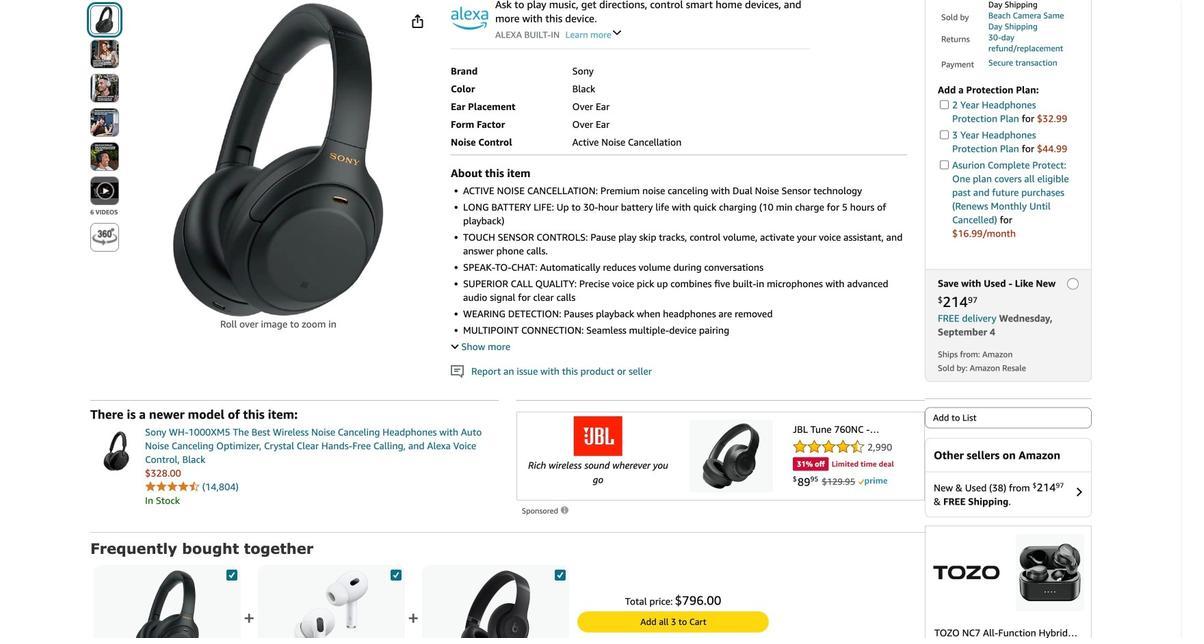 Task type: vqa. For each thing, say whether or not it's contained in the screenshot.
bought to the middle
no



Task type: locate. For each thing, give the bounding box(es) containing it.
1 horizontal spatial checkbox image
[[391, 570, 402, 581]]

Add all 3 to Cart submit
[[578, 612, 769, 632]]

2 checkbox image from the left
[[391, 570, 402, 581]]

0 horizontal spatial checkbox image
[[227, 570, 237, 581]]

sony wh-1000xm4 wireless premium noise canceling overhead headphones with mic for phone-call and alexa voice control, black wh1000xm4 image
[[172, 3, 384, 318]]

this device has been certified by amazon. with alexa built-in, just ask to play music, get directions, control smart home devices, and more. image
[[451, 0, 489, 37]]

None radio
[[926, 408, 1092, 428]]

None submit
[[91, 6, 118, 34], [91, 40, 118, 68], [91, 75, 118, 102], [91, 109, 118, 136], [91, 143, 118, 170], [91, 177, 118, 205], [91, 224, 118, 251], [91, 6, 118, 34], [91, 40, 118, 68], [91, 75, 118, 102], [91, 109, 118, 136], [91, 143, 118, 170], [91, 177, 118, 205], [91, 224, 118, 251]]

sony wh-1000xm4 wireless premium noise canceling overhead headphones with mic for phone-call and alexa voice control, black w image
[[119, 571, 215, 638]]

3 checkbox image from the left
[[555, 570, 566, 581]]

None checkbox
[[940, 100, 949, 109]]

sony wh-1000xm5 the best wireless noise canceling headphones with auto noise canceling optimizer, crystal clear hands-free calling, and alexa voice control, black image
[[90, 425, 142, 477]]

2 horizontal spatial checkbox image
[[555, 570, 566, 581]]

checkbox image
[[227, 570, 237, 581], [391, 570, 402, 581], [555, 570, 566, 581]]

radio inactive image
[[1068, 278, 1079, 290]]

heading
[[938, 84, 1039, 95]]

beats studio pro - wireless bluetooth noise cancelling headphones - personalized spatial audio, usb-c lossless audio, apple & image
[[448, 571, 543, 638]]

None checkbox
[[940, 130, 949, 139], [940, 160, 949, 169], [940, 130, 949, 139], [940, 160, 949, 169]]



Task type: describe. For each thing, give the bounding box(es) containing it.
checkbox image for beats studio pro - wireless bluetooth noise cancelling headphones - personalized spatial audio, usb-c lossless audio, apple & image
[[555, 570, 566, 581]]

1 checkbox image from the left
[[227, 570, 237, 581]]

extender expand image
[[451, 342, 459, 349]]

apple airpods pro (2nd generation) wireless ear buds with usb-c charging, up to 2x more active noise cancelling bluetooth hea image
[[283, 571, 379, 638]]

report an issue with this product or seller image
[[451, 365, 464, 378]]

checkbox image for apple airpods pro (2nd generation) wireless ear buds with usb-c charging, up to 2x more active noise cancelling bluetooth hea image
[[391, 570, 402, 581]]



